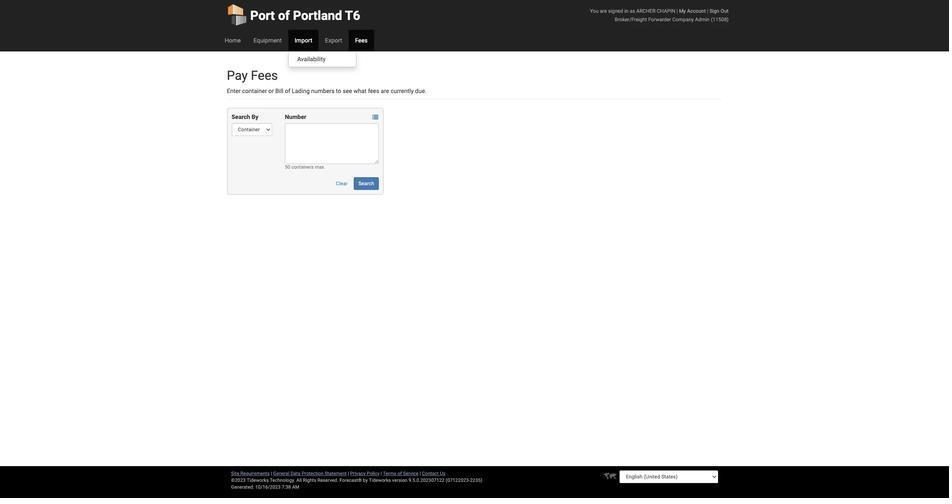 Task type: describe. For each thing, give the bounding box(es) containing it.
to
[[336, 88, 341, 94]]

show list image
[[373, 115, 379, 121]]

privacy policy link
[[350, 471, 380, 477]]

currently
[[391, 88, 414, 94]]

signed
[[609, 8, 624, 14]]

account
[[688, 8, 706, 14]]

availability link
[[289, 54, 356, 65]]

forecast®
[[340, 478, 362, 484]]

out
[[721, 8, 729, 14]]

numbers
[[311, 88, 335, 94]]

1 vertical spatial of
[[285, 88, 291, 94]]

you
[[590, 8, 599, 14]]

reserved.
[[318, 478, 339, 484]]

export button
[[319, 30, 349, 51]]

by
[[363, 478, 368, 484]]

version
[[392, 478, 408, 484]]

site requirements | general data protection statement | privacy policy | terms of service | contact us ©2023 tideworks technology. all rights reserved. forecast® by tideworks version 9.5.0.202307122 (07122023-2235) generated: 10/16/2023 7:38 am
[[231, 471, 483, 491]]

lading
[[292, 88, 310, 94]]

©2023 tideworks
[[231, 478, 269, 484]]

see
[[343, 88, 352, 94]]

protection
[[302, 471, 324, 477]]

site
[[231, 471, 239, 477]]

0 vertical spatial of
[[278, 8, 290, 23]]

fees inside popup button
[[355, 37, 368, 44]]

search for search by
[[232, 114, 250, 120]]

availability
[[297, 56, 326, 63]]

50 containers max
[[285, 165, 324, 170]]

max
[[315, 165, 324, 170]]

data
[[291, 471, 301, 477]]

1 vertical spatial fees
[[251, 68, 278, 83]]

technology.
[[270, 478, 295, 484]]

home
[[225, 37, 241, 44]]

what
[[354, 88, 367, 94]]

50
[[285, 165, 290, 170]]

(11508)
[[711, 17, 729, 23]]

my
[[679, 8, 686, 14]]

us
[[440, 471, 446, 477]]

| left my
[[677, 8, 678, 14]]

export
[[325, 37, 342, 44]]

search by
[[232, 114, 259, 120]]

are inside you are signed in as archer chapin | my account | sign out broker/freight forwarder company admin (11508)
[[600, 8, 607, 14]]

import button
[[288, 30, 319, 51]]

terms of service link
[[383, 471, 419, 477]]

Number text field
[[285, 123, 379, 164]]

you are signed in as archer chapin | my account | sign out broker/freight forwarder company admin (11508)
[[590, 8, 729, 23]]



Task type: locate. For each thing, give the bounding box(es) containing it.
portland
[[293, 8, 342, 23]]

of right port at the top of the page
[[278, 8, 290, 23]]

| left general at the bottom left of page
[[271, 471, 272, 477]]

container
[[242, 88, 267, 94]]

search for search
[[359, 181, 374, 187]]

clear
[[336, 181, 348, 187]]

pay
[[227, 68, 248, 83]]

equipment button
[[247, 30, 288, 51]]

admin
[[695, 17, 710, 23]]

1 horizontal spatial search
[[359, 181, 374, 187]]

fees
[[355, 37, 368, 44], [251, 68, 278, 83]]

1 vertical spatial are
[[381, 88, 389, 94]]

sign out link
[[710, 8, 729, 14]]

clear button
[[331, 177, 353, 190]]

equipment
[[254, 37, 282, 44]]

search left by
[[232, 114, 250, 120]]

terms
[[383, 471, 397, 477]]

pay fees
[[227, 68, 278, 83]]

7:38
[[282, 485, 291, 491]]

broker/freight
[[615, 17, 647, 23]]

chapin
[[657, 8, 676, 14]]

search
[[232, 114, 250, 120], [359, 181, 374, 187]]

containers
[[292, 165, 314, 170]]

generated:
[[231, 485, 254, 491]]

number
[[285, 114, 307, 120]]

rights
[[303, 478, 317, 484]]

|
[[677, 8, 678, 14], [708, 8, 709, 14], [271, 471, 272, 477], [348, 471, 349, 477], [381, 471, 382, 477], [420, 471, 421, 477]]

9.5.0.202307122
[[409, 478, 445, 484]]

fees button
[[349, 30, 374, 51]]

requirements
[[240, 471, 270, 477]]

import
[[295, 37, 313, 44]]

port of portland t6 link
[[227, 0, 360, 30]]

0 horizontal spatial fees
[[251, 68, 278, 83]]

enter
[[227, 88, 241, 94]]

0 vertical spatial search
[[232, 114, 250, 120]]

contact us link
[[422, 471, 446, 477]]

all
[[297, 478, 302, 484]]

t6
[[345, 8, 360, 23]]

search inside button
[[359, 181, 374, 187]]

sign
[[710, 8, 720, 14]]

of inside site requirements | general data protection statement | privacy policy | terms of service | contact us ©2023 tideworks technology. all rights reserved. forecast® by tideworks version 9.5.0.202307122 (07122023-2235) generated: 10/16/2023 7:38 am
[[398, 471, 402, 477]]

0 vertical spatial fees
[[355, 37, 368, 44]]

port
[[250, 8, 275, 23]]

(07122023-
[[446, 478, 470, 484]]

2235)
[[470, 478, 483, 484]]

or
[[269, 88, 274, 94]]

1 horizontal spatial are
[[600, 8, 607, 14]]

search right clear
[[359, 181, 374, 187]]

policy
[[367, 471, 380, 477]]

as
[[630, 8, 635, 14]]

due.
[[415, 88, 427, 94]]

0 vertical spatial are
[[600, 8, 607, 14]]

are
[[600, 8, 607, 14], [381, 88, 389, 94]]

| up 9.5.0.202307122
[[420, 471, 421, 477]]

general data protection statement link
[[273, 471, 347, 477]]

am
[[292, 485, 300, 491]]

my account link
[[679, 8, 706, 14]]

10/16/2023
[[255, 485, 281, 491]]

general
[[273, 471, 290, 477]]

1 vertical spatial search
[[359, 181, 374, 187]]

fees down t6 in the left top of the page
[[355, 37, 368, 44]]

2 vertical spatial of
[[398, 471, 402, 477]]

home button
[[218, 30, 247, 51]]

bill
[[276, 88, 284, 94]]

privacy
[[350, 471, 366, 477]]

port of portland t6
[[250, 8, 360, 23]]

fees
[[368, 88, 380, 94]]

fees up "or" in the left top of the page
[[251, 68, 278, 83]]

contact
[[422, 471, 439, 477]]

enter container or bill of lading numbers to see what fees are currently due.
[[227, 88, 427, 94]]

in
[[625, 8, 629, 14]]

of right bill
[[285, 88, 291, 94]]

1 horizontal spatial fees
[[355, 37, 368, 44]]

archer
[[637, 8, 656, 14]]

0 horizontal spatial search
[[232, 114, 250, 120]]

service
[[403, 471, 419, 477]]

forwarder
[[649, 17, 672, 23]]

are right you
[[600, 8, 607, 14]]

site requirements link
[[231, 471, 270, 477]]

| up forecast®
[[348, 471, 349, 477]]

| left 'sign'
[[708, 8, 709, 14]]

are right the fees
[[381, 88, 389, 94]]

by
[[252, 114, 259, 120]]

of up version
[[398, 471, 402, 477]]

of
[[278, 8, 290, 23], [285, 88, 291, 94], [398, 471, 402, 477]]

0 horizontal spatial are
[[381, 88, 389, 94]]

tideworks
[[369, 478, 391, 484]]

search button
[[354, 177, 379, 190]]

company
[[673, 17, 694, 23]]

statement
[[325, 471, 347, 477]]

| up the tideworks
[[381, 471, 382, 477]]



Task type: vqa. For each thing, say whether or not it's contained in the screenshot.
ACCOUNT
yes



